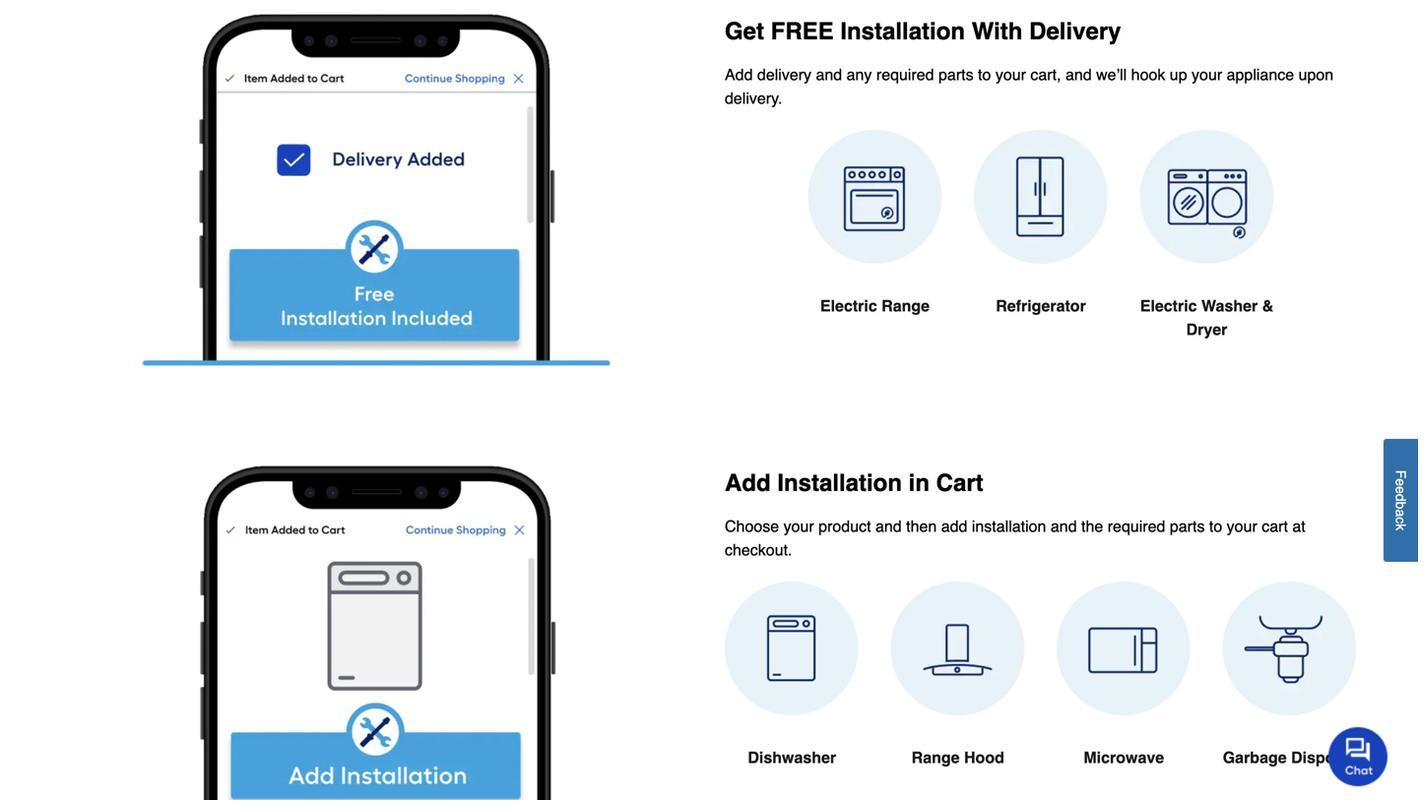 Task type: describe. For each thing, give the bounding box(es) containing it.
and left any
[[816, 65, 842, 83]]

d
[[1393, 494, 1409, 502]]

parts inside add delivery and any required parts to your cart, and we'll hook up your appliance upon delivery.
[[939, 65, 974, 83]]

the
[[1081, 517, 1103, 536]]

an icon of a garbage disposal. image
[[1223, 582, 1357, 716]]

free
[[771, 18, 834, 45]]

with
[[972, 18, 1023, 45]]

k
[[1393, 524, 1409, 531]]

delivery
[[757, 65, 812, 83]]

and left we'll
[[1065, 65, 1092, 83]]

upon
[[1299, 65, 1334, 83]]

parts inside the choose your product and then add installation and the required parts to your cart at checkout.
[[1170, 517, 1205, 536]]

dishwasher
[[748, 749, 836, 767]]

1 vertical spatial installation
[[777, 470, 902, 497]]

a phone screen with an add installation message. image
[[61, 452, 693, 801]]

required inside the choose your product and then add installation and the required parts to your cart at checkout.
[[1108, 517, 1165, 536]]

any
[[847, 65, 872, 83]]

garbage disposal
[[1223, 749, 1357, 767]]

2 e from the top
[[1393, 486, 1409, 494]]

refrigerator
[[996, 297, 1086, 315]]

add installation in cart
[[725, 470, 983, 497]]

&
[[1262, 297, 1274, 315]]

cart
[[936, 470, 983, 497]]

f
[[1393, 470, 1409, 479]]

a phone screen with delivery added and free installation included messages. image
[[61, 0, 693, 366]]

electric for electric range
[[820, 297, 877, 315]]

0 vertical spatial range
[[882, 297, 930, 315]]

electric washer & dryer link
[[1140, 130, 1274, 389]]

electric range link
[[808, 130, 942, 365]]

microwave
[[1084, 749, 1164, 767]]

a
[[1393, 509, 1409, 517]]

get
[[725, 18, 764, 45]]

required inside add delivery and any required parts to your cart, and we'll hook up your appliance upon delivery.
[[876, 65, 934, 83]]

get free installation with delivery
[[725, 18, 1121, 45]]

checkout.
[[725, 541, 792, 559]]

range hood
[[912, 749, 1004, 767]]

an icon of a washer and dryer. image
[[1140, 130, 1274, 264]]

disposal
[[1291, 749, 1357, 767]]

hood
[[964, 749, 1004, 767]]

garbage disposal link
[[1223, 582, 1357, 801]]

electric for electric washer & dryer
[[1140, 297, 1197, 315]]

installation
[[972, 517, 1046, 536]]



Task type: vqa. For each thing, say whether or not it's contained in the screenshot.
the top to
yes



Task type: locate. For each thing, give the bounding box(es) containing it.
0 vertical spatial installation
[[840, 18, 965, 45]]

to inside the choose your product and then add installation and the required parts to your cart at checkout.
[[1209, 517, 1222, 536]]

add inside add delivery and any required parts to your cart, and we'll hook up your appliance upon delivery.
[[725, 65, 753, 83]]

an icon of a range hood. image
[[891, 582, 1025, 716]]

cart,
[[1030, 65, 1061, 83]]

and
[[816, 65, 842, 83], [1065, 65, 1092, 83], [875, 517, 902, 536], [1051, 517, 1077, 536]]

appliance
[[1227, 65, 1294, 83]]

garbage
[[1223, 749, 1287, 767]]

parts
[[939, 65, 974, 83], [1170, 517, 1205, 536]]

cart
[[1262, 517, 1288, 536]]

electric inside electric washer & dryer
[[1140, 297, 1197, 315]]

0 vertical spatial add
[[725, 65, 753, 83]]

an icon of a dishwasher. image
[[725, 582, 859, 716]]

add for add installation in cart
[[725, 470, 771, 497]]

0 vertical spatial parts
[[939, 65, 974, 83]]

f e e d b a c k button
[[1384, 439, 1418, 562]]

1 horizontal spatial parts
[[1170, 517, 1205, 536]]

1 add from the top
[[725, 65, 753, 83]]

e up d
[[1393, 479, 1409, 486]]

required
[[876, 65, 934, 83], [1108, 517, 1165, 536]]

e
[[1393, 479, 1409, 486], [1393, 486, 1409, 494]]

add
[[941, 517, 967, 536]]

b
[[1393, 502, 1409, 509]]

your
[[995, 65, 1026, 83], [1192, 65, 1222, 83], [783, 517, 814, 536], [1227, 517, 1257, 536]]

microwave link
[[1057, 582, 1191, 801]]

f e e d b a c k
[[1393, 470, 1409, 531]]

2 add from the top
[[725, 470, 771, 497]]

we'll
[[1096, 65, 1127, 83]]

add up delivery.
[[725, 65, 753, 83]]

add for add delivery and any required parts to your cart, and we'll hook up your appliance upon delivery.
[[725, 65, 753, 83]]

product
[[819, 517, 871, 536]]

1 horizontal spatial electric
[[1140, 297, 1197, 315]]

0 vertical spatial to
[[978, 65, 991, 83]]

add
[[725, 65, 753, 83], [725, 470, 771, 497]]

1 vertical spatial parts
[[1170, 517, 1205, 536]]

1 vertical spatial to
[[1209, 517, 1222, 536]]

an icon of a microwave. image
[[1057, 582, 1191, 716]]

choose your product and then add installation and the required parts to your cart at checkout.
[[725, 517, 1306, 559]]

refrigerator link
[[974, 130, 1108, 365]]

delivery
[[1029, 18, 1121, 45]]

electric inside electric range link
[[820, 297, 877, 315]]

your left "cart," in the right top of the page
[[995, 65, 1026, 83]]

add up the choose
[[725, 470, 771, 497]]

to left cart
[[1209, 517, 1222, 536]]

parts down get free installation with delivery on the top of the page
[[939, 65, 974, 83]]

1 e from the top
[[1393, 479, 1409, 486]]

your right up
[[1192, 65, 1222, 83]]

installation up any
[[840, 18, 965, 45]]

0 horizontal spatial electric
[[820, 297, 877, 315]]

1 electric from the left
[[820, 297, 877, 315]]

1 horizontal spatial required
[[1108, 517, 1165, 536]]

1 vertical spatial add
[[725, 470, 771, 497]]

up
[[1170, 65, 1187, 83]]

your left cart
[[1227, 517, 1257, 536]]

to down with
[[978, 65, 991, 83]]

then
[[906, 517, 937, 536]]

required right any
[[876, 65, 934, 83]]

installation up product
[[777, 470, 902, 497]]

at
[[1292, 517, 1306, 536]]

and left the at right
[[1051, 517, 1077, 536]]

0 horizontal spatial required
[[876, 65, 934, 83]]

add delivery and any required parts to your cart, and we'll hook up your appliance upon delivery.
[[725, 65, 1334, 107]]

an icon of a refrigerator. image
[[974, 130, 1108, 264]]

dryer
[[1186, 320, 1227, 339]]

delivery.
[[725, 89, 782, 107]]

your left product
[[783, 517, 814, 536]]

in
[[909, 470, 930, 497]]

0 horizontal spatial to
[[978, 65, 991, 83]]

1 vertical spatial required
[[1108, 517, 1165, 536]]

required right the at right
[[1108, 517, 1165, 536]]

1 horizontal spatial to
[[1209, 517, 1222, 536]]

0 horizontal spatial parts
[[939, 65, 974, 83]]

1 vertical spatial range
[[912, 749, 960, 767]]

range
[[882, 297, 930, 315], [912, 749, 960, 767]]

c
[[1393, 517, 1409, 524]]

to
[[978, 65, 991, 83], [1209, 517, 1222, 536]]

electric washer & dryer
[[1140, 297, 1274, 339]]

washer
[[1201, 297, 1258, 315]]

an icon of a range. image
[[808, 130, 942, 264]]

choose
[[725, 517, 779, 536]]

chat invite button image
[[1328, 727, 1389, 787]]

0 vertical spatial required
[[876, 65, 934, 83]]

to inside add delivery and any required parts to your cart, and we'll hook up your appliance upon delivery.
[[978, 65, 991, 83]]

2 electric from the left
[[1140, 297, 1197, 315]]

parts left cart
[[1170, 517, 1205, 536]]

range hood link
[[891, 582, 1025, 801]]

installation
[[840, 18, 965, 45], [777, 470, 902, 497]]

e up b
[[1393, 486, 1409, 494]]

hook
[[1131, 65, 1165, 83]]

and left then
[[875, 517, 902, 536]]

dishwasher link
[[725, 582, 859, 801]]

electric
[[820, 297, 877, 315], [1140, 297, 1197, 315]]

electric range
[[820, 297, 930, 315]]



